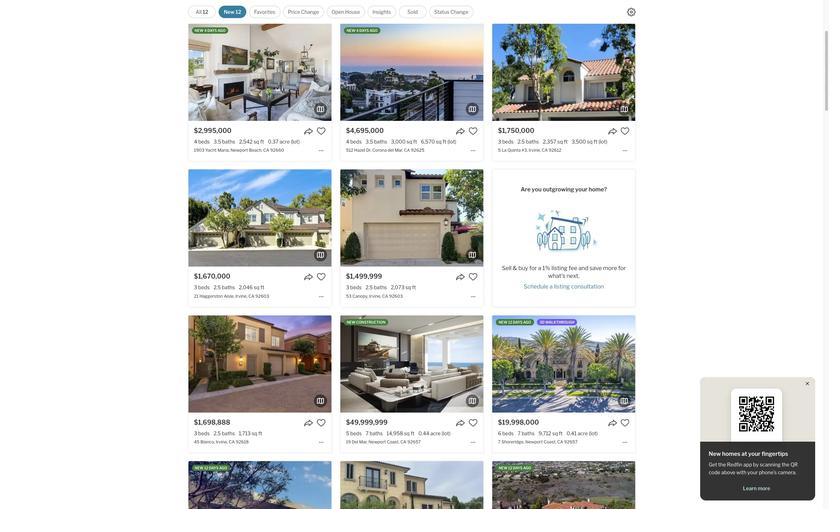 Task type: describe. For each thing, give the bounding box(es) containing it.
your for home?
[[575, 186, 588, 193]]

new for $49,999,999
[[347, 320, 356, 325]]

change for price change
[[301, 9, 319, 15]]

new 12 days ago for 3rd photo of 1 rim rdg, newport coast, ca 92657 from right
[[499, 466, 531, 471]]

new 12
[[224, 9, 241, 15]]

by
[[753, 462, 759, 468]]

14,958 sq ft
[[387, 431, 415, 437]]

#3,
[[522, 148, 528, 153]]

ago for $4,695,000
[[370, 28, 378, 33]]

scanning
[[760, 462, 781, 468]]

Insights radio
[[368, 6, 396, 18]]

92660
[[270, 148, 284, 153]]

1 92657 from the left
[[407, 440, 421, 445]]

an image of a house image
[[528, 205, 599, 253]]

sq for $1,750,000
[[557, 139, 563, 145]]

ft for $49,999,999
[[411, 431, 415, 437]]

consultation
[[571, 284, 604, 291]]

4 beds for $4,695,000
[[346, 139, 362, 145]]

2.5 for $1,698,888
[[214, 431, 221, 437]]

0.37
[[268, 139, 279, 145]]

sq for $1,499,999
[[406, 285, 411, 291]]

1%
[[543, 265, 550, 272]]

favorite button checkbox for $1,670,000
[[317, 273, 326, 282]]

favorite button image for $2,995,000
[[317, 127, 326, 136]]

2 horizontal spatial newport
[[525, 440, 543, 445]]

4 up 512
[[346, 139, 349, 145]]

2,542 sq ft
[[239, 139, 264, 145]]

sq for $2,995,000
[[254, 139, 259, 145]]

0.41
[[567, 431, 577, 437]]

12 down bianco,
[[204, 466, 208, 471]]

3.5 for $2,995,000
[[214, 139, 221, 145]]

3,500
[[572, 139, 586, 145]]

7 for $19,998,000
[[518, 431, 521, 437]]

ca down 14,958 sq ft
[[400, 440, 406, 445]]

(lot) right 3,500
[[599, 139, 608, 145]]

$1,670,000
[[194, 273, 230, 281]]

baths for $2,995,000
[[222, 139, 235, 145]]

512
[[346, 148, 353, 153]]

21
[[194, 294, 199, 299]]

yacht
[[205, 148, 217, 153]]

favorite button checkbox for $1,750,000
[[621, 127, 630, 136]]

beds for $1,670,000
[[198, 285, 210, 291]]

fee
[[569, 265, 577, 272]]

1 photo of 53 canopy, irvine, ca 92603 image from the left
[[197, 170, 340, 267]]

status
[[434, 9, 449, 15]]

19
[[346, 440, 351, 445]]

new for $19,998,000
[[499, 320, 508, 325]]

2.5 baths for $1,670,000
[[214, 285, 235, 291]]

3 for $1,750,000
[[498, 139, 501, 145]]

3 photo of 4839 cortland dr, corona del mar, ca 92625 image from the left
[[331, 462, 475, 510]]

favorite button checkbox for $2,995,000
[[317, 127, 326, 136]]

14,958
[[387, 431, 403, 437]]

ft right 6,570
[[443, 139, 447, 145]]

53 canopy, irvine, ca 92603
[[346, 294, 403, 299]]

3d
[[540, 320, 545, 325]]

favorite button image for $1,698,888
[[317, 419, 326, 428]]

more inside sell & buy for a 1% listing fee and save more for what's next.
[[603, 265, 617, 272]]

favorites
[[254, 9, 275, 15]]

3 photo of 512 hazel dr, corona del mar, ca 92625 image from the left
[[483, 24, 627, 121]]

3 photo of 5 la quinta #3, irvine, ca 92612 image from the left
[[635, 24, 779, 121]]

ft for $2,995,000
[[260, 139, 264, 145]]

2 photo of 512 hazel dr, corona del mar, ca 92625 image from the left
[[340, 24, 483, 121]]

with
[[737, 470, 747, 476]]

All radio
[[188, 6, 216, 18]]

12 left 3d
[[508, 320, 512, 325]]

2,046 sq ft
[[239, 285, 264, 291]]

favorite button checkbox for $19,998,000
[[621, 419, 630, 428]]

5 for 5 la quinta #3, irvine, ca 92612
[[498, 148, 501, 153]]

your for fingertips
[[748, 451, 761, 458]]

option group containing all
[[188, 6, 473, 18]]

favorite button image for $4,695,000
[[469, 127, 478, 136]]

2,357
[[543, 139, 556, 145]]

beds for $49,999,999
[[350, 431, 362, 437]]

1 coast, from the left
[[387, 440, 400, 445]]

new 12 days ago for 3rd photo of 4839 cortland dr, corona del mar, ca 92625 from right
[[195, 466, 227, 471]]

2 photo of 45 bianco, irvine, ca 92618 image from the left
[[188, 316, 331, 413]]

3,500 sq ft (lot)
[[572, 139, 608, 145]]

and
[[579, 265, 588, 272]]

favorite button checkbox
[[469, 419, 478, 428]]

irvine, right #3,
[[529, 148, 541, 153]]

favorite button image for $1,750,000
[[621, 127, 630, 136]]

1 vertical spatial more
[[758, 486, 770, 492]]

3 for $1,670,000
[[194, 285, 197, 291]]

45 bianco, irvine, ca 92618
[[194, 440, 249, 445]]

are you outgrowing your home?
[[521, 186, 607, 193]]

baths for $19,998,000
[[522, 431, 535, 437]]

outgrowing
[[543, 186, 574, 193]]

shoreridge,
[[502, 440, 525, 445]]

sq for $19,998,000
[[552, 431, 558, 437]]

listing inside sell & buy for a 1% listing fee and save more for what's next.
[[552, 265, 568, 272]]

sq right 6,570
[[436, 139, 442, 145]]

redfin
[[727, 462, 743, 468]]

Favorites radio
[[249, 6, 280, 18]]

sold
[[408, 9, 418, 15]]

2 92603 from the left
[[389, 294, 403, 299]]

1 photo of 4839 cortland dr, corona del mar, ca 92625 image from the left
[[45, 462, 188, 510]]

beds for $2,995,000
[[198, 139, 210, 145]]

new 12 days ago for 3rd photo of 7 shoreridge, newport coast, ca 92657 from right
[[499, 320, 531, 325]]

sell
[[502, 265, 512, 272]]

0.41 acre (lot)
[[567, 431, 598, 437]]

ca right beach,
[[263, 148, 269, 153]]

92612
[[549, 148, 562, 153]]

favorite button checkbox for $1,499,999
[[469, 273, 478, 282]]

new 4 days ago for $4,695,000
[[347, 28, 378, 33]]

ft for $1,698,888
[[258, 431, 262, 437]]

3 photo of 45 bianco, irvine, ca 92618 image from the left
[[331, 316, 475, 413]]

7 for $49,999,999
[[366, 431, 369, 437]]

6
[[498, 431, 501, 437]]

1 92603 from the left
[[255, 294, 269, 299]]

at
[[742, 451, 747, 458]]

irvine, right bianco,
[[216, 440, 228, 445]]

3,000 sq ft
[[391, 139, 417, 145]]

favorite button image for $49,999,999
[[469, 419, 478, 428]]

2 the from the left
[[782, 462, 790, 468]]

sq for $4,695,000
[[407, 139, 412, 145]]

1,713 sq ft
[[239, 431, 262, 437]]

92618
[[236, 440, 249, 445]]

2.5 baths for $1,750,000
[[518, 139, 539, 145]]

corona
[[372, 148, 387, 153]]

3 photo of 19 del mar, newport coast, ca 92657 image from the left
[[483, 316, 627, 413]]

sq right 3,500
[[587, 139, 593, 145]]

6 beds
[[498, 431, 514, 437]]

get the redfin app by scanning the qr code above with your phone's camera.
[[709, 462, 798, 476]]

1 vertical spatial mar,
[[359, 440, 368, 445]]

new for new 12
[[224, 9, 235, 15]]

1903 yacht maria, newport beach, ca 92660
[[194, 148, 284, 153]]

ca down 9,712 sq ft
[[557, 440, 563, 445]]

2 92657 from the left
[[564, 440, 578, 445]]

4 beds for $2,995,000
[[194, 139, 210, 145]]

ago down 7 shoreridge, newport coast, ca 92657
[[523, 466, 531, 471]]

3.5 for $4,695,000
[[366, 139, 373, 145]]

above
[[722, 470, 736, 476]]

baths for $1,499,999
[[374, 285, 387, 291]]

sq for $1,698,888
[[252, 431, 257, 437]]

ca down 2,046 sq ft
[[248, 294, 254, 299]]

favorite button image for $1,499,999
[[469, 273, 478, 282]]

1903
[[194, 148, 204, 153]]

1 the from the left
[[718, 462, 726, 468]]

a inside sell & buy for a 1% listing fee and save more for what's next.
[[538, 265, 541, 272]]

new for $2,995,000
[[195, 28, 204, 33]]

open
[[332, 9, 344, 15]]

3 photo of 21 haggerston aisle, irvine, ca 92603 image from the left
[[331, 170, 475, 267]]

(lot) for $49,999,999
[[442, 431, 451, 437]]

sq for $49,999,999
[[404, 431, 410, 437]]

ft for $1,750,000
[[564, 139, 568, 145]]

baths for $49,999,999
[[370, 431, 383, 437]]

2,357 sq ft
[[543, 139, 568, 145]]

schedule a listing consultation
[[524, 284, 604, 291]]

app install qr code image
[[737, 395, 777, 435]]

ca down 3,000 sq ft
[[404, 148, 410, 153]]

$1,698,888
[[194, 419, 230, 427]]

&
[[513, 265, 517, 272]]

ft for $4,695,000
[[413, 139, 417, 145]]

Price Change radio
[[283, 6, 324, 18]]

ft for $1,670,000
[[261, 285, 264, 291]]

new construction
[[347, 320, 386, 325]]

2.5 for $1,499,999
[[366, 285, 373, 291]]

19 del mar, newport coast, ca 92657
[[346, 440, 421, 445]]

512 hazel dr, corona del mar, ca 92625
[[346, 148, 425, 153]]

45
[[194, 440, 200, 445]]

ago for $19,998,000
[[523, 320, 531, 325]]

1,713
[[239, 431, 251, 437]]

learn more link
[[709, 486, 805, 492]]

1 vertical spatial a
[[550, 284, 553, 291]]

house
[[345, 9, 360, 15]]

canopy,
[[353, 294, 368, 299]]

7 baths for $19,998,000
[[518, 431, 535, 437]]

what's
[[548, 273, 566, 280]]

3 beds for $1,670,000
[[194, 285, 210, 291]]

camera.
[[778, 470, 797, 476]]

acre for $2,995,000
[[280, 139, 290, 145]]

walkthrough
[[545, 320, 575, 325]]

ca right canopy,
[[382, 294, 388, 299]]

acre for $19,998,000
[[578, 431, 588, 437]]

0 vertical spatial mar,
[[395, 148, 403, 153]]

beds for $1,750,000
[[502, 139, 514, 145]]

favorite button checkbox for $4,695,000
[[469, 127, 478, 136]]

phone's
[[759, 470, 777, 476]]

4 up 1903
[[194, 139, 197, 145]]

insights
[[373, 9, 391, 15]]

12 down 'shoreridge,'
[[508, 466, 512, 471]]

beds for $1,499,999
[[350, 285, 362, 291]]

all 12
[[196, 9, 208, 15]]

Open House radio
[[327, 6, 365, 18]]

learn more
[[743, 486, 770, 492]]

code
[[709, 470, 720, 476]]

days for $4,695,000
[[359, 28, 369, 33]]



Task type: vqa. For each thing, say whether or not it's contained in the screenshot.


Task type: locate. For each thing, give the bounding box(es) containing it.
0 horizontal spatial change
[[301, 9, 319, 15]]

photo of 1 rim rdg, newport coast, ca 92657 image
[[349, 462, 492, 510], [492, 462, 636, 510], [635, 462, 779, 510]]

buy
[[519, 265, 528, 272]]

0.37 acre (lot)
[[268, 139, 300, 145]]

3 beds up la at right top
[[498, 139, 514, 145]]

7 down '6'
[[498, 440, 501, 445]]

7 baths for $49,999,999
[[366, 431, 383, 437]]

listing down what's
[[554, 284, 570, 291]]

1 horizontal spatial mar,
[[395, 148, 403, 153]]

favorite button checkbox
[[317, 127, 326, 136], [469, 127, 478, 136], [621, 127, 630, 136], [317, 273, 326, 282], [469, 273, 478, 282], [317, 419, 326, 428], [621, 419, 630, 428]]

save
[[590, 265, 602, 272]]

dr,
[[366, 148, 371, 153]]

your inside get the redfin app by scanning the qr code above with your phone's camera.
[[748, 470, 758, 476]]

2,073 sq ft
[[391, 285, 416, 291]]

acre right 0.41
[[578, 431, 588, 437]]

0 horizontal spatial 92657
[[407, 440, 421, 445]]

0 vertical spatial listing
[[552, 265, 568, 272]]

days down "all" radio
[[207, 28, 217, 33]]

sell & buy for a 1% listing fee and save more for what's next.
[[502, 265, 626, 280]]

the up camera.
[[782, 462, 790, 468]]

photo of 19 del mar, newport coast, ca 92657 image
[[197, 316, 340, 413], [340, 316, 483, 413], [483, 316, 627, 413]]

3
[[498, 139, 501, 145], [194, 285, 197, 291], [346, 285, 349, 291], [194, 431, 197, 437]]

6,570
[[421, 139, 435, 145]]

baths for $1,698,888
[[222, 431, 235, 437]]

you
[[532, 186, 542, 193]]

photo of 53 canopy, irvine, ca 92603 image
[[197, 170, 340, 267], [340, 170, 483, 267], [483, 170, 627, 267]]

baths for $1,750,000
[[526, 139, 539, 145]]

sq right '2,046'
[[254, 285, 259, 291]]

beds for $1,698,888
[[198, 431, 210, 437]]

ago left 3d
[[523, 320, 531, 325]]

new 4 days ago for $2,995,000
[[195, 28, 226, 33]]

ft
[[260, 139, 264, 145], [413, 139, 417, 145], [443, 139, 447, 145], [564, 139, 568, 145], [594, 139, 598, 145], [261, 285, 264, 291], [412, 285, 416, 291], [258, 431, 262, 437], [411, 431, 415, 437], [559, 431, 563, 437]]

3.5 up dr,
[[366, 139, 373, 145]]

2.5 up 45 bianco, irvine, ca 92618
[[214, 431, 221, 437]]

coast, down 9,712 sq ft
[[544, 440, 556, 445]]

1 horizontal spatial new 4 days ago
[[347, 28, 378, 33]]

new inside option
[[224, 9, 235, 15]]

0 vertical spatial more
[[603, 265, 617, 272]]

coast,
[[387, 440, 400, 445], [544, 440, 556, 445]]

2.5 baths for $1,698,888
[[214, 431, 235, 437]]

0 horizontal spatial favorite button image
[[317, 127, 326, 136]]

1 horizontal spatial 92657
[[564, 440, 578, 445]]

9,712
[[539, 431, 551, 437]]

3 up 53
[[346, 285, 349, 291]]

7 baths down $19,998,000
[[518, 431, 535, 437]]

0 horizontal spatial 7 baths
[[366, 431, 383, 437]]

2.5 baths for $1,499,999
[[366, 285, 387, 291]]

ft left 0.44
[[411, 431, 415, 437]]

2 photo of 4839 cortland dr, corona del mar, ca 92625 image from the left
[[188, 462, 331, 510]]

1 horizontal spatial change
[[451, 9, 468, 15]]

0 vertical spatial new
[[224, 9, 235, 15]]

0 horizontal spatial new
[[224, 9, 235, 15]]

acre for $49,999,999
[[430, 431, 441, 437]]

irvine, right canopy,
[[369, 294, 381, 299]]

price
[[288, 9, 300, 15]]

sq up "92612"
[[557, 139, 563, 145]]

2 photo of 5 la quinta #3, irvine, ca 92612 image from the left
[[492, 24, 636, 121]]

1 horizontal spatial 92603
[[389, 294, 403, 299]]

days for $19,998,000
[[513, 320, 523, 325]]

1 vertical spatial new
[[709, 451, 721, 458]]

3 photo of 53 canopy, irvine, ca 92603 image from the left
[[483, 170, 627, 267]]

baths for $1,670,000
[[222, 285, 235, 291]]

5 left la at right top
[[498, 148, 501, 153]]

7 baths
[[366, 431, 383, 437], [518, 431, 535, 437]]

beds up 1903
[[198, 139, 210, 145]]

ft right 3,500
[[594, 139, 598, 145]]

2 4 beds from the left
[[346, 139, 362, 145]]

days down 'shoreridge,'
[[513, 466, 523, 471]]

1 horizontal spatial newport
[[369, 440, 386, 445]]

favorite button image
[[469, 127, 478, 136], [317, 273, 326, 282], [469, 273, 478, 282], [317, 419, 326, 428], [621, 419, 630, 428]]

listing
[[552, 265, 568, 272], [554, 284, 570, 291]]

2 photo of 53 canopy, irvine, ca 92603 image from the left
[[340, 170, 483, 267]]

favorite button checkbox for $1,698,888
[[317, 419, 326, 428]]

1 horizontal spatial 3.5
[[366, 139, 373, 145]]

listing up what's
[[552, 265, 568, 272]]

1 3.5 baths from the left
[[214, 139, 235, 145]]

4 down 'house'
[[356, 28, 359, 33]]

0 vertical spatial your
[[575, 186, 588, 193]]

a
[[538, 265, 541, 272], [550, 284, 553, 291]]

1 horizontal spatial 7 baths
[[518, 431, 535, 437]]

0 horizontal spatial 92603
[[255, 294, 269, 299]]

for right buy
[[529, 265, 537, 272]]

0.44
[[419, 431, 429, 437]]

3.5 baths for $2,995,000
[[214, 139, 235, 145]]

are
[[521, 186, 531, 193]]

ft for $1,499,999
[[412, 285, 416, 291]]

photo of 1903 yacht maria, newport beach, ca 92660 image
[[45, 24, 188, 121], [188, 24, 331, 121], [331, 24, 475, 121]]

new 4 days ago down "all" radio
[[195, 28, 226, 33]]

qr
[[791, 462, 798, 468]]

3 photo of 1 rim rdg, newport coast, ca 92657 image from the left
[[635, 462, 779, 510]]

3 beds up 53
[[346, 285, 362, 291]]

photo of 5 la quinta #3, irvine, ca 92612 image
[[349, 24, 492, 121], [492, 24, 636, 121], [635, 24, 779, 121]]

1 horizontal spatial favorite button image
[[469, 419, 478, 428]]

2.5 baths up aisle,
[[214, 285, 235, 291]]

2 for from the left
[[618, 265, 626, 272]]

0.44 acre (lot)
[[419, 431, 451, 437]]

2 photo of 7 shoreridge, newport coast, ca 92657 image from the left
[[492, 316, 636, 413]]

ca left "92618"
[[229, 440, 235, 445]]

1 change from the left
[[301, 9, 319, 15]]

2 horizontal spatial 7
[[518, 431, 521, 437]]

3.5 baths up "corona"
[[366, 139, 387, 145]]

(lot) right 6,570
[[448, 139, 456, 145]]

favorite button image for $19,998,000
[[621, 419, 630, 428]]

3 beds up 45
[[194, 431, 210, 437]]

haggerston
[[199, 294, 223, 299]]

ft up beach,
[[260, 139, 264, 145]]

7 shoreridge, newport coast, ca 92657
[[498, 440, 578, 445]]

ft for $19,998,000
[[559, 431, 563, 437]]

new 4 days ago down 'house'
[[347, 28, 378, 33]]

new
[[195, 28, 204, 33], [347, 28, 356, 33], [347, 320, 356, 325], [499, 320, 508, 325], [195, 466, 204, 471], [499, 466, 508, 471]]

days left 3d
[[513, 320, 523, 325]]

1 horizontal spatial new
[[709, 451, 721, 458]]

acre right 0.44
[[430, 431, 441, 437]]

favorite button image
[[317, 127, 326, 136], [621, 127, 630, 136], [469, 419, 478, 428]]

1 photo of 5 la quinta #3, irvine, ca 92612 image from the left
[[349, 24, 492, 121]]

0 horizontal spatial the
[[718, 462, 726, 468]]

Sold radio
[[399, 6, 427, 18]]

photo of 7 shoreridge, newport coast, ca 92657 image
[[349, 316, 492, 413], [492, 316, 636, 413], [635, 316, 779, 413]]

92603 down "2,073"
[[389, 294, 403, 299]]

1 photo of 1903 yacht maria, newport beach, ca 92660 image from the left
[[45, 24, 188, 121]]

0 horizontal spatial 3.5 baths
[[214, 139, 235, 145]]

newport down $49,999,999
[[369, 440, 386, 445]]

change right "status"
[[451, 9, 468, 15]]

option group
[[188, 6, 473, 18]]

5 beds
[[346, 431, 362, 437]]

12 inside "all" radio
[[203, 9, 208, 15]]

beds for $19,998,000
[[502, 431, 514, 437]]

2 new 4 days ago from the left
[[347, 28, 378, 33]]

12 left favorites
[[236, 9, 241, 15]]

1 horizontal spatial acre
[[430, 431, 441, 437]]

learn
[[743, 486, 757, 492]]

ft up 92625
[[413, 139, 417, 145]]

baths up the "53 canopy, irvine, ca 92603" on the left bottom of the page
[[374, 285, 387, 291]]

92657
[[407, 440, 421, 445], [564, 440, 578, 445]]

ago for $2,995,000
[[218, 28, 226, 33]]

$1,499,999
[[346, 273, 382, 281]]

new 12 days ago left 3d
[[499, 320, 531, 325]]

status change
[[434, 9, 468, 15]]

change inside 'option'
[[301, 9, 319, 15]]

1 horizontal spatial a
[[550, 284, 553, 291]]

1 4 beds from the left
[[194, 139, 210, 145]]

0 horizontal spatial 7
[[366, 431, 369, 437]]

$49,999,999
[[346, 419, 388, 427]]

2 photo of 21 haggerston aisle, irvine, ca 92603 image from the left
[[188, 170, 331, 267]]

photo of 45 bianco, irvine, ca 92618 image
[[45, 316, 188, 413], [188, 316, 331, 413], [331, 316, 475, 413]]

beds up haggerston
[[198, 285, 210, 291]]

1 photo of 7 shoreridge, newport coast, ca 92657 image from the left
[[349, 316, 492, 413]]

homes
[[722, 451, 741, 458]]

baths for $4,695,000
[[374, 139, 387, 145]]

$2,995,000
[[194, 127, 232, 135]]

1 new 4 days ago from the left
[[195, 28, 226, 33]]

days for $2,995,000
[[207, 28, 217, 33]]

coast, down 14,958
[[387, 440, 400, 445]]

ft left 0.41
[[559, 431, 563, 437]]

photo of 18 seawatch, newport coast, ca 92657 image
[[340, 462, 483, 510]]

2 change from the left
[[451, 9, 468, 15]]

0 horizontal spatial for
[[529, 265, 537, 272]]

construction
[[356, 320, 386, 325]]

your right at
[[748, 451, 761, 458]]

3 beds for $1,499,999
[[346, 285, 362, 291]]

beds up bianco,
[[198, 431, 210, 437]]

$19,998,000
[[498, 419, 539, 427]]

2 horizontal spatial favorite button image
[[621, 127, 630, 136]]

5 for 5 beds
[[346, 431, 349, 437]]

price change
[[288, 9, 319, 15]]

2 coast, from the left
[[544, 440, 556, 445]]

5
[[498, 148, 501, 153], [346, 431, 349, 437]]

baths up "corona"
[[374, 139, 387, 145]]

(lot) for $19,998,000
[[589, 431, 598, 437]]

ago down 'insights'
[[370, 28, 378, 33]]

sq right "9,712"
[[552, 431, 558, 437]]

2 vertical spatial your
[[748, 470, 758, 476]]

beds up del
[[350, 431, 362, 437]]

0 horizontal spatial newport
[[231, 148, 248, 153]]

3,000
[[391, 139, 406, 145]]

your left home?
[[575, 186, 588, 193]]

2 photo of 19 del mar, newport coast, ca 92657 image from the left
[[340, 316, 483, 413]]

change for status change
[[451, 9, 468, 15]]

9,712 sq ft
[[539, 431, 563, 437]]

2,046
[[239, 285, 253, 291]]

sq for $1,670,000
[[254, 285, 259, 291]]

photo of 512 hazel dr, corona del mar, ca 92625 image
[[197, 24, 340, 121], [340, 24, 483, 121], [483, 24, 627, 121]]

$1,750,000
[[498, 127, 535, 135]]

3 beds for $1,698,888
[[194, 431, 210, 437]]

2.5 for $1,670,000
[[214, 285, 221, 291]]

(lot) right 0.37
[[291, 139, 300, 145]]

4 down "all" radio
[[204, 28, 207, 33]]

ft right "2,073"
[[412, 285, 416, 291]]

2 3.5 from the left
[[366, 139, 373, 145]]

0 horizontal spatial 4 beds
[[194, 139, 210, 145]]

get
[[709, 462, 717, 468]]

favorite button image for $1,670,000
[[317, 273, 326, 282]]

1 horizontal spatial 7
[[498, 440, 501, 445]]

5 la quinta #3, irvine, ca 92612
[[498, 148, 562, 153]]

3 up 45
[[194, 431, 197, 437]]

1 vertical spatial 5
[[346, 431, 349, 437]]

ca
[[263, 148, 269, 153], [404, 148, 410, 153], [542, 148, 548, 153], [248, 294, 254, 299], [382, 294, 388, 299], [229, 440, 235, 445], [400, 440, 406, 445], [557, 440, 563, 445]]

1 vertical spatial your
[[748, 451, 761, 458]]

2.5 baths up the "53 canopy, irvine, ca 92603" on the left bottom of the page
[[366, 285, 387, 291]]

all
[[196, 9, 202, 15]]

53
[[346, 294, 352, 299]]

1 photo of 19 del mar, newport coast, ca 92657 image from the left
[[197, 316, 340, 413]]

3.5
[[214, 139, 221, 145], [366, 139, 373, 145]]

Status Change radio
[[429, 6, 473, 18]]

the right get
[[718, 462, 726, 468]]

ft left 3,500
[[564, 139, 568, 145]]

home?
[[589, 186, 607, 193]]

1 photo of 45 bianco, irvine, ca 92618 image from the left
[[45, 316, 188, 413]]

more right save
[[603, 265, 617, 272]]

0 vertical spatial a
[[538, 265, 541, 272]]

new 12 days ago down 'shoreridge,'
[[499, 466, 531, 471]]

photo of 21 haggerston aisle, irvine, ca 92603 image
[[45, 170, 188, 267], [188, 170, 331, 267], [331, 170, 475, 267]]

sq right 14,958
[[404, 431, 410, 437]]

1 horizontal spatial coast,
[[544, 440, 556, 445]]

2.5 baths up 5 la quinta #3, irvine, ca 92612 at the top right of page
[[518, 139, 539, 145]]

new for new homes at your fingertips
[[709, 451, 721, 458]]

new 12 days ago down bianco,
[[195, 466, 227, 471]]

1 for from the left
[[529, 265, 537, 272]]

beds up la at right top
[[502, 139, 514, 145]]

0 vertical spatial 5
[[498, 148, 501, 153]]

irvine, down '2,046'
[[235, 294, 248, 299]]

New radio
[[219, 6, 246, 18]]

3 beds for $1,750,000
[[498, 139, 514, 145]]

0 horizontal spatial acre
[[280, 139, 290, 145]]

acre
[[280, 139, 290, 145], [430, 431, 441, 437], [578, 431, 588, 437]]

ago down 45 bianco, irvine, ca 92618
[[219, 466, 227, 471]]

3 for $1,499,999
[[346, 285, 349, 291]]

newport down "9,712"
[[525, 440, 543, 445]]

new homes at your fingertips
[[709, 451, 788, 458]]

12 right all on the left top
[[203, 9, 208, 15]]

3 up 21
[[194, 285, 197, 291]]

0 horizontal spatial 5
[[346, 431, 349, 437]]

ago
[[218, 28, 226, 33], [370, 28, 378, 33], [523, 320, 531, 325], [219, 466, 227, 471], [523, 466, 531, 471]]

0 horizontal spatial 3.5
[[214, 139, 221, 145]]

92625
[[411, 148, 425, 153]]

open house
[[332, 9, 360, 15]]

5 up 19
[[346, 431, 349, 437]]

0 horizontal spatial coast,
[[387, 440, 400, 445]]

beds up canopy,
[[350, 285, 362, 291]]

4 beds up 1903
[[194, 139, 210, 145]]

(lot) for $2,995,000
[[291, 139, 300, 145]]

1 7 baths from the left
[[366, 431, 383, 437]]

2 horizontal spatial acre
[[578, 431, 588, 437]]

irvine,
[[529, 148, 541, 153], [235, 294, 248, 299], [369, 294, 381, 299], [216, 440, 228, 445]]

schedule
[[524, 284, 549, 291]]

1 photo of 512 hazel dr, corona del mar, ca 92625 image from the left
[[197, 24, 340, 121]]

newport for $49,999,999
[[369, 440, 386, 445]]

12 inside new option
[[236, 9, 241, 15]]

baths up "19 del mar, newport coast, ca 92657"
[[370, 431, 383, 437]]

0 horizontal spatial new 4 days ago
[[195, 28, 226, 33]]

3 for $1,698,888
[[194, 431, 197, 437]]

2,542
[[239, 139, 253, 145]]

2.5 baths up 45 bianco, irvine, ca 92618
[[214, 431, 235, 437]]

beds for $4,695,000
[[350, 139, 362, 145]]

baths up 45 bianco, irvine, ca 92618
[[222, 431, 235, 437]]

beds right '6'
[[502, 431, 514, 437]]

new for $4,695,000
[[347, 28, 356, 33]]

92657 down 0.41
[[564, 440, 578, 445]]

6,570 sq ft (lot)
[[421, 139, 456, 145]]

2 photo of 1903 yacht maria, newport beach, ca 92660 image from the left
[[188, 24, 331, 121]]

baths up 5 la quinta #3, irvine, ca 92612 at the top right of page
[[526, 139, 539, 145]]

beach,
[[249, 148, 262, 153]]

1 photo of 21 haggerston aisle, irvine, ca 92603 image from the left
[[45, 170, 188, 267]]

days down bianco,
[[209, 466, 219, 471]]

1 horizontal spatial more
[[758, 486, 770, 492]]

2 photo of 1 rim rdg, newport coast, ca 92657 image from the left
[[492, 462, 636, 510]]

2.5 for $1,750,000
[[518, 139, 525, 145]]

92603 down 2,046 sq ft
[[255, 294, 269, 299]]

1 horizontal spatial 4 beds
[[346, 139, 362, 145]]

for right save
[[618, 265, 626, 272]]

quinta
[[508, 148, 521, 153]]

sq
[[254, 139, 259, 145], [407, 139, 412, 145], [436, 139, 442, 145], [557, 139, 563, 145], [587, 139, 593, 145], [254, 285, 259, 291], [406, 285, 411, 291], [252, 431, 257, 437], [404, 431, 410, 437], [552, 431, 558, 437]]

$4,695,000
[[346, 127, 384, 135]]

21 haggerston aisle, irvine, ca 92603
[[194, 294, 269, 299]]

1 horizontal spatial 3.5 baths
[[366, 139, 387, 145]]

3 beds
[[498, 139, 514, 145], [194, 285, 210, 291], [346, 285, 362, 291], [194, 431, 210, 437]]

0 horizontal spatial mar,
[[359, 440, 368, 445]]

baths up 7 shoreridge, newport coast, ca 92657
[[522, 431, 535, 437]]

next.
[[567, 273, 580, 280]]

newport for $2,995,000
[[231, 148, 248, 153]]

photo of 4839 cortland dr, corona del mar, ca 92625 image
[[45, 462, 188, 510], [188, 462, 331, 510], [331, 462, 475, 510]]

newport
[[231, 148, 248, 153], [369, 440, 386, 445], [525, 440, 543, 445]]

change inside option
[[451, 9, 468, 15]]

ca down 2,357
[[542, 148, 548, 153]]

la
[[502, 148, 507, 153]]

days down 'house'
[[359, 28, 369, 33]]

3 photo of 1903 yacht maria, newport beach, ca 92660 image from the left
[[331, 24, 475, 121]]

0 horizontal spatial more
[[603, 265, 617, 272]]

2.5 up the "53 canopy, irvine, ca 92603" on the left bottom of the page
[[366, 285, 373, 291]]

1 photo of 1 rim rdg, newport coast, ca 92657 image from the left
[[349, 462, 492, 510]]

3.5 baths for $4,695,000
[[366, 139, 387, 145]]

hazel
[[354, 148, 365, 153]]

3d walkthrough
[[540, 320, 575, 325]]

3 photo of 7 shoreridge, newport coast, ca 92657 image from the left
[[635, 316, 779, 413]]

bianco,
[[200, 440, 215, 445]]

your down the by
[[748, 470, 758, 476]]

2 3.5 baths from the left
[[366, 139, 387, 145]]

aisle,
[[224, 294, 235, 299]]

1 horizontal spatial the
[[782, 462, 790, 468]]

7
[[366, 431, 369, 437], [518, 431, 521, 437], [498, 440, 501, 445]]

1 horizontal spatial for
[[618, 265, 626, 272]]

1 3.5 from the left
[[214, 139, 221, 145]]

sq right 3,000
[[407, 139, 412, 145]]

1 horizontal spatial 5
[[498, 148, 501, 153]]

new right "all" radio
[[224, 9, 235, 15]]

0 horizontal spatial a
[[538, 265, 541, 272]]

2 7 baths from the left
[[518, 431, 535, 437]]

for
[[529, 265, 537, 272], [618, 265, 626, 272]]

1 vertical spatial listing
[[554, 284, 570, 291]]

new up get
[[709, 451, 721, 458]]



